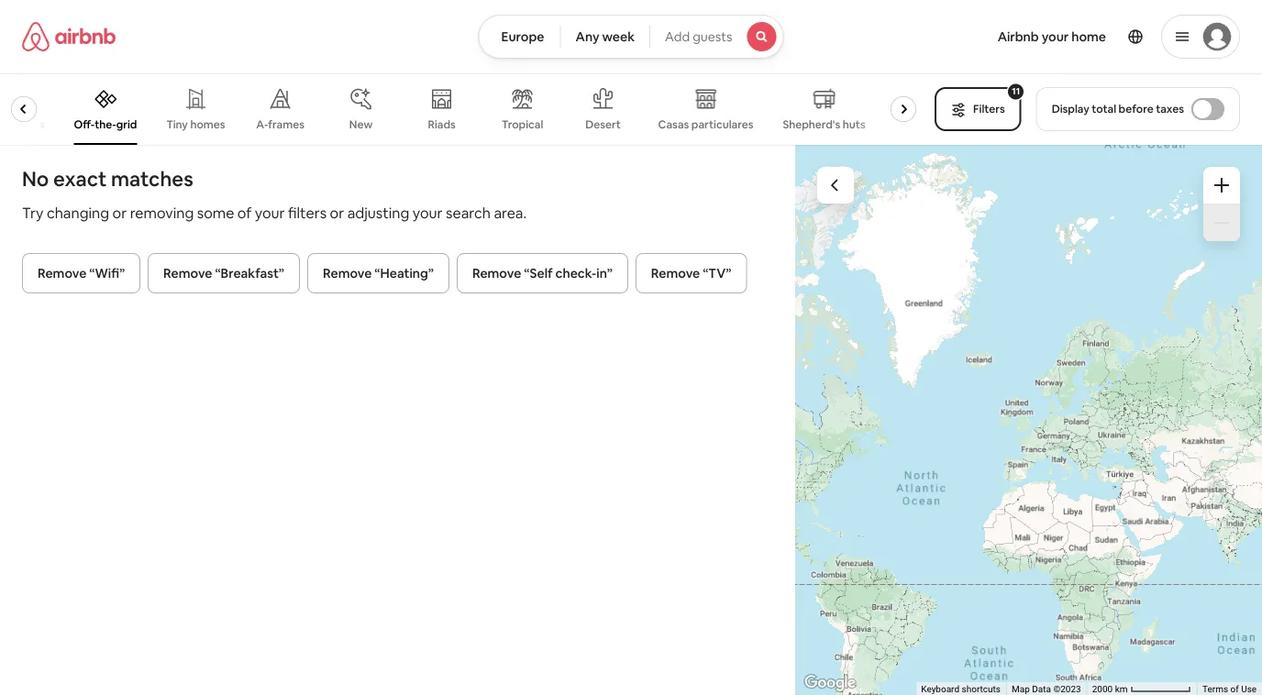 Task type: vqa. For each thing, say whether or not it's contained in the screenshot.
"SELF
yes



Task type: locate. For each thing, give the bounding box(es) containing it.
data
[[1033, 684, 1052, 695]]

or right filters
[[330, 203, 344, 222]]

remove for remove "wifi"
[[38, 265, 87, 282]]

your left search
[[413, 203, 443, 222]]

the-
[[95, 117, 116, 131]]

keyboard shortcuts
[[922, 684, 1001, 695]]

2 or from the left
[[330, 203, 344, 222]]

remove for remove "tv"
[[652, 265, 700, 282]]

airbnb your home link
[[987, 17, 1118, 56]]

europe button
[[479, 15, 561, 59]]

remove for remove "self check-in"
[[473, 265, 522, 282]]

any week button
[[560, 15, 651, 59]]

riads
[[428, 117, 456, 132]]

area.
[[494, 203, 527, 222]]

any
[[576, 28, 600, 45]]

shortcuts
[[962, 684, 1001, 695]]

remove left '"tv"'
[[652, 265, 700, 282]]

your
[[1042, 28, 1070, 45], [255, 203, 285, 222], [413, 203, 443, 222]]

remove left "heating"
[[323, 265, 372, 282]]

taxes
[[1157, 102, 1185, 116]]

desert
[[586, 117, 621, 132]]

keyboard shortcuts button
[[922, 683, 1001, 696]]

of left use
[[1231, 684, 1240, 695]]

your left home
[[1042, 28, 1070, 45]]

use
[[1242, 684, 1257, 695]]

None search field
[[479, 15, 784, 59]]

no exact matches
[[22, 166, 193, 192]]

remove "breakfast"
[[163, 265, 285, 282]]

frames
[[268, 117, 305, 132]]

remove inside 'link'
[[38, 265, 87, 282]]

profile element
[[806, 0, 1241, 73]]

homes
[[190, 117, 225, 132]]

tropical
[[502, 117, 544, 132]]

remove "self check-in" link
[[457, 253, 629, 294]]

terms of use link
[[1203, 684, 1257, 695]]

3 remove from the left
[[323, 265, 372, 282]]

remove left "self
[[473, 265, 522, 282]]

1 horizontal spatial of
[[1231, 684, 1240, 695]]

2000 km
[[1093, 684, 1131, 695]]

1 remove from the left
[[38, 265, 87, 282]]

remove
[[38, 265, 87, 282], [163, 265, 212, 282], [323, 265, 372, 282], [473, 265, 522, 282], [652, 265, 700, 282]]

try changing or removing some of your filters or adjusting your search area.
[[22, 203, 527, 222]]

4 remove from the left
[[473, 265, 522, 282]]

km
[[1116, 684, 1128, 695]]

5 remove from the left
[[652, 265, 700, 282]]

1 horizontal spatial or
[[330, 203, 344, 222]]

filters
[[974, 102, 1006, 116]]

"tv"
[[703, 265, 732, 282]]

shepherd's
[[783, 117, 841, 131]]

off-
[[74, 117, 95, 131]]

of
[[238, 203, 252, 222], [1231, 684, 1240, 695]]

your inside profile element
[[1042, 28, 1070, 45]]

total
[[1092, 102, 1117, 116]]

of right some
[[238, 203, 252, 222]]

2 remove from the left
[[163, 265, 212, 282]]

or
[[112, 203, 127, 222], [330, 203, 344, 222]]

remove left "breakfast"
[[163, 265, 212, 282]]

search
[[446, 203, 491, 222]]

map
[[1012, 684, 1030, 695]]

huts
[[843, 117, 866, 131]]

or down no exact matches
[[112, 203, 127, 222]]

your left filters
[[255, 203, 285, 222]]

terms
[[1203, 684, 1229, 695]]

add
[[665, 28, 690, 45]]

group
[[0, 73, 924, 145]]

off-the-grid
[[74, 117, 137, 131]]

0 horizontal spatial or
[[112, 203, 127, 222]]

filters button
[[935, 87, 1022, 131]]

2 horizontal spatial your
[[1042, 28, 1070, 45]]

0 vertical spatial of
[[238, 203, 252, 222]]

airbnb your home
[[998, 28, 1107, 45]]

remove "tv"
[[652, 265, 732, 282]]

remove left "wifi"
[[38, 265, 87, 282]]

1 vertical spatial of
[[1231, 684, 1240, 695]]

remove for remove "breakfast"
[[163, 265, 212, 282]]

"self
[[524, 265, 553, 282]]

©2023
[[1054, 684, 1082, 695]]



Task type: describe. For each thing, give the bounding box(es) containing it.
remove "tv" link
[[636, 253, 747, 294]]

map data ©2023
[[1012, 684, 1082, 695]]

display total before taxes button
[[1037, 87, 1241, 131]]

remove "wifi" link
[[22, 253, 141, 294]]

zoom out image
[[1215, 216, 1230, 230]]

2000 km button
[[1087, 683, 1198, 696]]

google image
[[800, 672, 861, 696]]

no
[[22, 166, 49, 192]]

group containing off-the-grid
[[0, 73, 924, 145]]

remove "self check-in"
[[473, 265, 613, 282]]

display
[[1052, 102, 1090, 116]]

keyboard
[[922, 684, 960, 695]]

terms of use
[[1203, 684, 1257, 695]]

any week
[[576, 28, 635, 45]]

display total before taxes
[[1052, 102, 1185, 116]]

adjusting
[[348, 203, 410, 222]]

check-
[[556, 265, 597, 282]]

none search field containing europe
[[479, 15, 784, 59]]

grid
[[116, 117, 137, 131]]

1 or from the left
[[112, 203, 127, 222]]

remove for remove "heating"
[[323, 265, 372, 282]]

home
[[1072, 28, 1107, 45]]

try
[[22, 203, 44, 222]]

add guests button
[[650, 15, 784, 59]]

casas particulares
[[659, 117, 754, 131]]

2000
[[1093, 684, 1113, 695]]

"heating"
[[375, 265, 434, 282]]

a-
[[256, 117, 268, 132]]

google map
showing 0 stays. region
[[796, 145, 1263, 696]]

add guests
[[665, 28, 733, 45]]

tiny homes
[[167, 117, 225, 132]]

in"
[[597, 265, 613, 282]]

remove "heating"
[[323, 265, 434, 282]]

tiny
[[167, 117, 188, 132]]

"wifi"
[[89, 265, 125, 282]]

removing
[[130, 203, 194, 222]]

remove "breakfast" link
[[148, 253, 300, 294]]

guests
[[693, 28, 733, 45]]

zoom in image
[[1215, 178, 1230, 193]]

before
[[1119, 102, 1154, 116]]

airbnb
[[998, 28, 1040, 45]]

a-frames
[[256, 117, 305, 132]]

some
[[197, 203, 234, 222]]

europe
[[502, 28, 545, 45]]

changing
[[47, 203, 109, 222]]

particulares
[[692, 117, 754, 131]]

filters
[[288, 203, 327, 222]]

0 horizontal spatial your
[[255, 203, 285, 222]]

0 horizontal spatial of
[[238, 203, 252, 222]]

new
[[350, 117, 373, 132]]

casas
[[659, 117, 690, 131]]

remove "heating" link
[[308, 253, 450, 294]]

remove "wifi"
[[38, 265, 125, 282]]

week
[[603, 28, 635, 45]]

exact
[[53, 166, 107, 192]]

"breakfast"
[[215, 265, 285, 282]]

1 horizontal spatial your
[[413, 203, 443, 222]]

11
[[1013, 85, 1021, 97]]

matches
[[111, 166, 193, 192]]

shepherd's huts
[[783, 117, 866, 131]]



